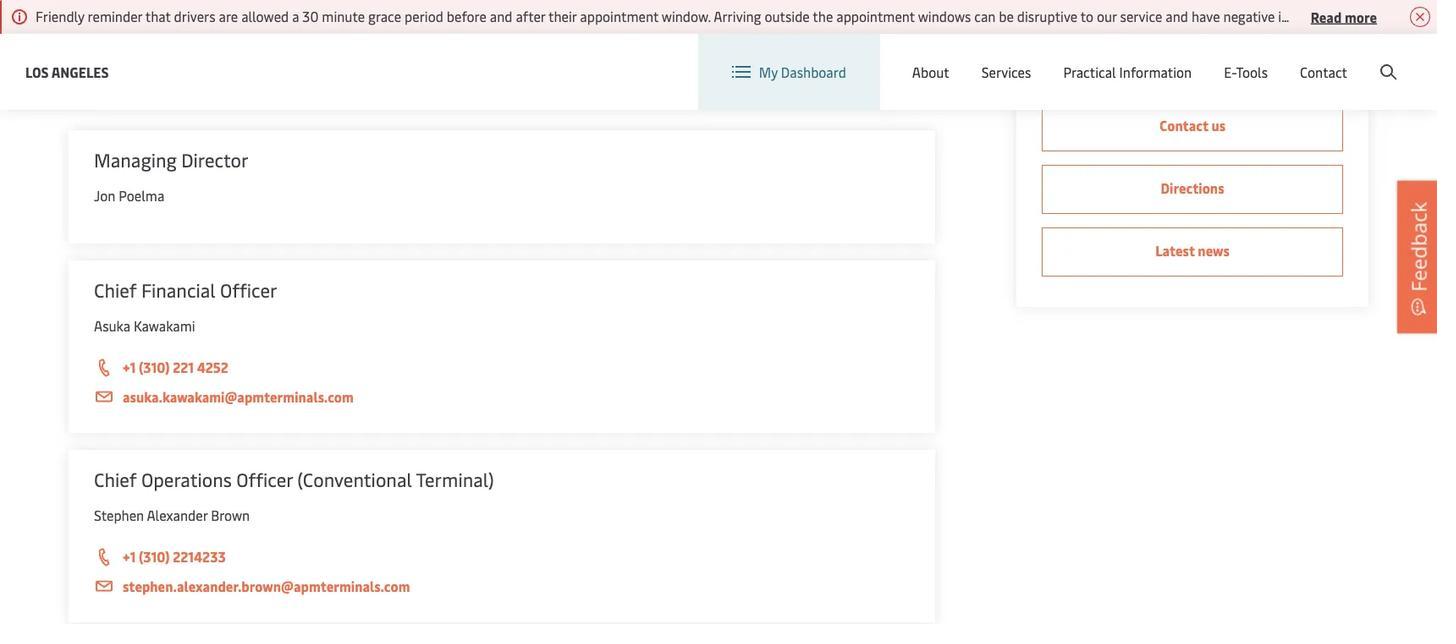 Task type: vqa. For each thing, say whether or not it's contained in the screenshot.
Entered ID text field to the left
no



Task type: describe. For each thing, give the bounding box(es) containing it.
(310) for financial
[[139, 359, 170, 377]]

minute
[[322, 7, 365, 25]]

the
[[813, 7, 834, 25]]

close alert image
[[1411, 7, 1431, 27]]

director
[[181, 147, 249, 172]]

financial
[[141, 278, 216, 303]]

our
[[1097, 7, 1118, 25]]

to
[[1081, 7, 1094, 25]]

arriving
[[714, 7, 762, 25]]

switch
[[1090, 50, 1130, 68]]

latest
[[1156, 242, 1195, 260]]

asuka
[[94, 317, 130, 335]]

read
[[1311, 7, 1342, 26]]

4252
[[197, 359, 228, 377]]

contact button
[[1301, 34, 1348, 110]]

chief for chief financial officer
[[94, 278, 137, 303]]

latest news
[[1156, 242, 1230, 260]]

information
[[1120, 63, 1192, 81]]

us
[[1212, 116, 1226, 135]]

management
[[160, 55, 340, 96]]

global menu
[[1240, 50, 1317, 68]]

30
[[303, 7, 319, 25]]

operations
[[141, 467, 232, 492]]

+1 (310) 221 4252
[[123, 359, 228, 377]]

who
[[1394, 7, 1419, 25]]

that
[[145, 7, 171, 25]]

chief for chief operations officer (conventional terminal)
[[94, 467, 137, 492]]

stephen alexander brown
[[94, 507, 250, 525]]

friendly reminder that drivers are allowed a 30 minute grace period before and after their appointment window. arriving outside the appointment windows can be disruptive to our service and have negative impacts on drivers who arr
[[36, 7, 1438, 25]]

location
[[1133, 50, 1185, 68]]

outside
[[765, 7, 810, 25]]

stephen.alexander.brown@apmterminals.com link
[[94, 577, 910, 598]]

+1 (310) 2214233 link
[[94, 547, 910, 569]]

services button
[[982, 34, 1032, 110]]

related links contact us
[[1042, 50, 1226, 135]]

1 drivers from the left
[[174, 7, 216, 25]]

impacts
[[1279, 7, 1327, 25]]

practical
[[1064, 63, 1117, 81]]

their
[[549, 7, 577, 25]]

brown
[[211, 507, 250, 525]]

officer for financial
[[220, 278, 277, 303]]

chief operations officer (conventional terminal)
[[94, 467, 494, 492]]

grace
[[368, 7, 401, 25]]

asuka.kawakami@apmterminals.com
[[123, 388, 354, 406]]

services
[[982, 63, 1032, 81]]

kawakami
[[134, 317, 195, 335]]

global menu button
[[1202, 33, 1334, 84]]

stephen.alexander.brown@apmterminals.com
[[123, 578, 410, 596]]

contact inside related links contact us
[[1160, 116, 1209, 135]]

221
[[173, 359, 194, 377]]

feedback
[[1405, 202, 1433, 292]]

feedback button
[[1398, 181, 1438, 334]]

e-tools
[[1225, 63, 1269, 81]]

directions link
[[1042, 165, 1344, 214]]

global
[[1240, 50, 1279, 68]]

service
[[1121, 7, 1163, 25]]

links
[[1111, 50, 1154, 75]]

more
[[1345, 7, 1378, 26]]



Task type: locate. For each thing, give the bounding box(es) containing it.
about button
[[913, 34, 950, 110]]

0 horizontal spatial and
[[490, 7, 513, 25]]

on
[[1330, 7, 1346, 25]]

officer for operations
[[236, 467, 293, 492]]

1 vertical spatial chief
[[94, 467, 137, 492]]

latest news link
[[1042, 228, 1344, 277]]

contact down read
[[1301, 63, 1348, 81]]

switch location
[[1090, 50, 1185, 68]]

2 drivers from the left
[[1349, 7, 1391, 25]]

friendly
[[36, 7, 84, 25]]

practical information
[[1064, 63, 1192, 81]]

my dashboard
[[759, 63, 847, 81]]

los
[[25, 63, 49, 81]]

appointment right their
[[580, 7, 659, 25]]

+1 (310) 221 4252 link
[[94, 357, 910, 379]]

chief financial officer
[[94, 278, 277, 303]]

officer right financial in the left top of the page
[[220, 278, 277, 303]]

managing
[[94, 147, 177, 172]]

0 horizontal spatial appointment
[[580, 7, 659, 25]]

and
[[490, 7, 513, 25], [1166, 7, 1189, 25]]

+1
[[123, 359, 136, 377], [123, 548, 136, 567]]

jon
[[94, 187, 115, 205]]

(conventional
[[298, 467, 412, 492]]

jon poelma
[[94, 187, 165, 205]]

1 and from the left
[[490, 7, 513, 25]]

contact us link
[[1042, 102, 1344, 152]]

appointment right "the"
[[837, 7, 915, 25]]

appointment
[[580, 7, 659, 25], [837, 7, 915, 25]]

e-tools button
[[1225, 34, 1269, 110]]

poelma
[[119, 187, 165, 205]]

+1 for operations
[[123, 548, 136, 567]]

reminder
[[88, 7, 142, 25]]

(310) left 2214233 on the bottom left of the page
[[139, 548, 170, 567]]

1 vertical spatial (310)
[[139, 548, 170, 567]]

read more
[[1311, 7, 1378, 26]]

alexander
[[147, 507, 208, 525]]

e-
[[1225, 63, 1237, 81]]

0 horizontal spatial contact
[[1160, 116, 1209, 135]]

+1 down asuka kawakami
[[123, 359, 136, 377]]

+1 for financial
[[123, 359, 136, 377]]

negative
[[1224, 7, 1276, 25]]

arr
[[1423, 7, 1438, 25]]

before
[[447, 7, 487, 25]]

0 vertical spatial +1
[[123, 359, 136, 377]]

tools
[[1237, 63, 1269, 81]]

2 chief from the top
[[94, 467, 137, 492]]

0 vertical spatial chief
[[94, 278, 137, 303]]

and left after
[[490, 7, 513, 25]]

1 horizontal spatial appointment
[[837, 7, 915, 25]]

contact left us
[[1160, 116, 1209, 135]]

0 vertical spatial (310)
[[139, 359, 170, 377]]

0 vertical spatial contact
[[1301, 63, 1348, 81]]

menu
[[1282, 50, 1317, 68]]

be
[[999, 7, 1014, 25]]

1 vertical spatial contact
[[1160, 116, 1209, 135]]

0 vertical spatial officer
[[220, 278, 277, 303]]

chief up stephen
[[94, 467, 137, 492]]

senior management
[[69, 55, 340, 96]]

0 horizontal spatial drivers
[[174, 7, 216, 25]]

allowed
[[241, 7, 289, 25]]

drivers left are
[[174, 7, 216, 25]]

2 and from the left
[[1166, 7, 1189, 25]]

(310)
[[139, 359, 170, 377], [139, 548, 170, 567]]

terminal)
[[416, 467, 494, 492]]

angeles
[[51, 63, 109, 81]]

1 appointment from the left
[[580, 7, 659, 25]]

can
[[975, 7, 996, 25]]

officer up brown
[[236, 467, 293, 492]]

+1 down stephen
[[123, 548, 136, 567]]

drivers right on
[[1349, 7, 1391, 25]]

los angeles link
[[25, 61, 109, 83]]

2 (310) from the top
[[139, 548, 170, 567]]

period
[[405, 7, 444, 25]]

directions
[[1161, 179, 1225, 197]]

windows
[[919, 7, 972, 25]]

related
[[1042, 50, 1107, 75]]

1 (310) from the top
[[139, 359, 170, 377]]

1 chief from the top
[[94, 278, 137, 303]]

are
[[219, 7, 238, 25]]

stephen
[[94, 507, 144, 525]]

1 horizontal spatial contact
[[1301, 63, 1348, 81]]

read more button
[[1311, 6, 1378, 27]]

1 vertical spatial officer
[[236, 467, 293, 492]]

window.
[[662, 7, 711, 25]]

after
[[516, 7, 546, 25]]

chief
[[94, 278, 137, 303], [94, 467, 137, 492]]

officer
[[220, 278, 277, 303], [236, 467, 293, 492]]

chief up 'asuka'
[[94, 278, 137, 303]]

have
[[1192, 7, 1221, 25]]

1 vertical spatial +1
[[123, 548, 136, 567]]

2 +1 from the top
[[123, 548, 136, 567]]

1 horizontal spatial and
[[1166, 7, 1189, 25]]

2214233
[[173, 548, 226, 567]]

(310) for operations
[[139, 548, 170, 567]]

practical information button
[[1064, 34, 1192, 110]]

los angeles
[[25, 63, 109, 81]]

2 appointment from the left
[[837, 7, 915, 25]]

my
[[759, 63, 778, 81]]

1 horizontal spatial drivers
[[1349, 7, 1391, 25]]

senior
[[69, 55, 153, 96]]

asuka kawakami
[[94, 317, 195, 335]]

my dashboard button
[[732, 34, 847, 110]]

asuka.kawakami@apmterminals.com link
[[94, 387, 910, 408]]

switch location button
[[1063, 49, 1185, 68]]

+1 (310) 2214233
[[123, 548, 226, 567]]

dashboard
[[781, 63, 847, 81]]

1 +1 from the top
[[123, 359, 136, 377]]

managing director
[[94, 147, 249, 172]]

disruptive
[[1018, 7, 1078, 25]]

about
[[913, 63, 950, 81]]

and left 'have'
[[1166, 7, 1189, 25]]

news
[[1199, 242, 1230, 260]]

(310) left 221
[[139, 359, 170, 377]]



